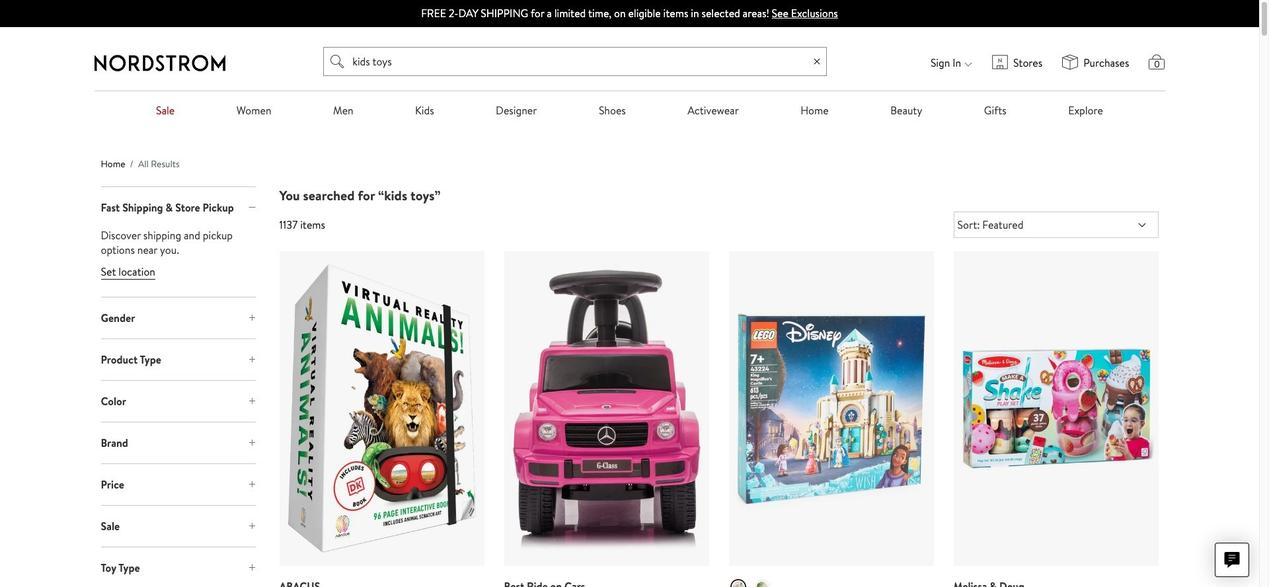 Task type: describe. For each thing, give the bounding box(es) containing it.
Search search field
[[324, 47, 827, 76]]

4 large maximize image from the top
[[248, 481, 256, 489]]

nordstrom logo element
[[94, 55, 225, 71]]

large search image
[[331, 54, 345, 70]]

1 large maximize image from the top
[[248, 314, 256, 322]]

Search for products or brands search field
[[348, 48, 808, 75]]

1 large maximize image from the top
[[248, 356, 256, 364]]

5 large maximize image from the top
[[248, 523, 256, 531]]



Task type: locate. For each thing, give the bounding box(es) containing it.
3 large maximize image from the top
[[248, 439, 256, 447]]

2 large maximize image from the top
[[248, 564, 256, 572]]

2 large maximize image from the top
[[248, 398, 256, 406]]

live chat image
[[1225, 552, 1241, 568]]

1 vertical spatial large maximize image
[[248, 564, 256, 572]]

large minimize image
[[248, 204, 256, 212]]

large maximize image
[[248, 314, 256, 322], [248, 398, 256, 406], [248, 439, 256, 447], [248, 481, 256, 489], [248, 523, 256, 531]]

0 vertical spatial large maximize image
[[248, 356, 256, 364]]

large maximize image
[[248, 356, 256, 364], [248, 564, 256, 572]]



Task type: vqa. For each thing, say whether or not it's contained in the screenshot.
large search icon
yes



